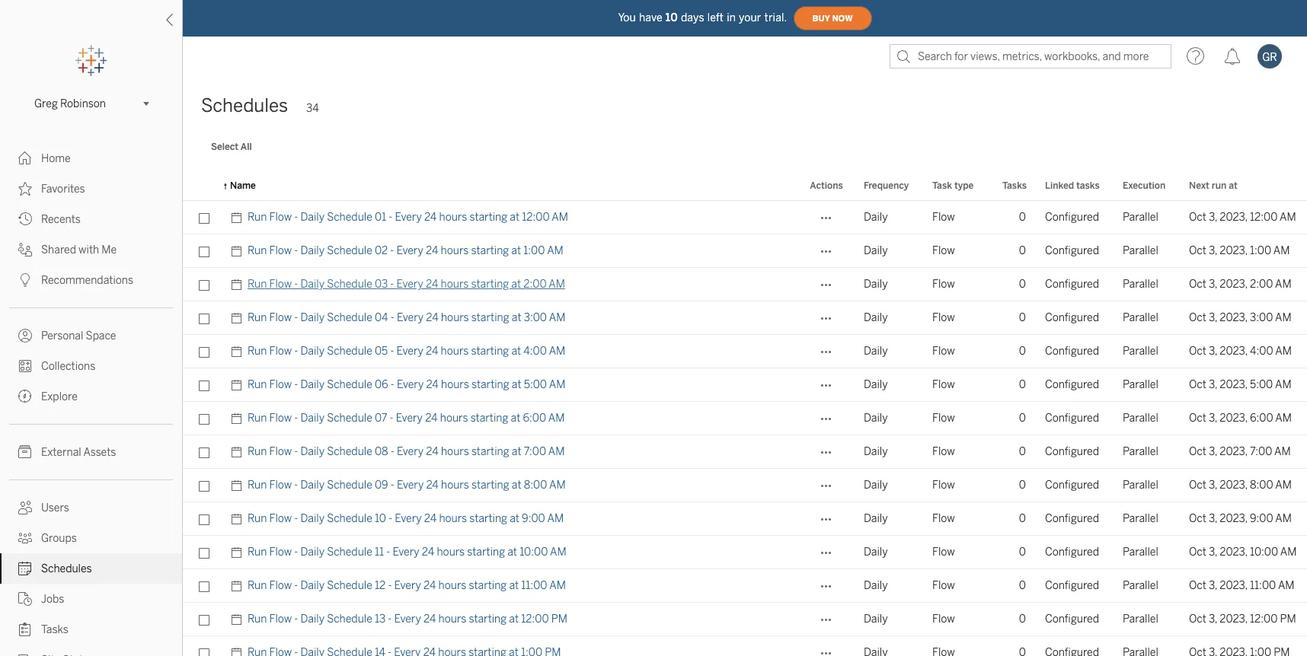 Task type: vqa. For each thing, say whether or not it's contained in the screenshot.
'Site'
no



Task type: locate. For each thing, give the bounding box(es) containing it.
every right the 07 at the left bottom
[[396, 412, 423, 425]]

parallel for oct 3, 2023, 6:00 am
[[1123, 412, 1159, 425]]

recommendations
[[41, 274, 133, 287]]

flow inside run flow - daily schedule 10 - every 24 hours starting at 9:00 am link
[[269, 513, 292, 526]]

3 2023, from the top
[[1220, 278, 1248, 291]]

1 horizontal spatial 2:00
[[1251, 278, 1274, 291]]

row group
[[183, 201, 1308, 657]]

2 3:00 from the left
[[1251, 312, 1274, 325]]

0 vertical spatial schedules
[[201, 94, 288, 117]]

external assets link
[[0, 437, 182, 468]]

1 9:00 from the left
[[522, 513, 545, 526]]

5 0 from the top
[[1020, 345, 1026, 358]]

3,
[[1209, 211, 1218, 224], [1209, 245, 1218, 258], [1209, 278, 1218, 291], [1209, 312, 1218, 325], [1209, 345, 1218, 358], [1209, 379, 1218, 392], [1209, 412, 1218, 425], [1209, 446, 1218, 459], [1209, 479, 1218, 492], [1209, 513, 1218, 526], [1209, 546, 1218, 559], [1209, 580, 1218, 593], [1209, 613, 1218, 626]]

24 down run flow - daily schedule 09 - every 24 hours starting at 8:00 am link
[[424, 513, 437, 526]]

schedule inside 'link'
[[327, 278, 372, 291]]

1 horizontal spatial 3:00
[[1251, 312, 1274, 325]]

schedule image
[[230, 302, 248, 335], [230, 335, 248, 369], [230, 369, 248, 402], [230, 402, 248, 436], [230, 503, 248, 536], [230, 570, 248, 604], [230, 604, 248, 637]]

every right 01
[[395, 211, 422, 224]]

hours for 09
[[441, 479, 469, 492]]

02
[[375, 245, 388, 258]]

24 up the run flow - daily schedule 12 - every 24 hours starting at 11:00 am
[[422, 546, 435, 559]]

starting for run flow - daily schedule 13 - every 24 hours starting at 12:00 pm
[[469, 613, 507, 626]]

1 horizontal spatial pm
[[1281, 613, 1297, 626]]

run flow - daily schedule 12 - every 24 hours starting at 11:00 am
[[248, 580, 566, 593]]

oct 3, 2023, 4:00 am
[[1190, 345, 1292, 358]]

3 oct from the top
[[1190, 278, 1207, 291]]

24 for 07
[[425, 412, 438, 425]]

at inside run flow - daily schedule 08 - every 24 hours starting at 7:00 am link
[[512, 446, 522, 459]]

0 horizontal spatial 8:00
[[524, 479, 547, 492]]

tasks down jobs
[[41, 624, 69, 637]]

every right 06
[[397, 379, 424, 392]]

hours down run flow - daily schedule 08 - every 24 hours starting at 7:00 am link
[[441, 479, 469, 492]]

recents
[[41, 213, 81, 226]]

schedule left 04
[[327, 312, 372, 325]]

starting for run flow - daily schedule 04 - every 24 hours starting at 3:00 am
[[472, 312, 509, 325]]

2023, down 'oct 3, 2023, 7:00 am' in the right of the page
[[1220, 479, 1248, 492]]

oct 3, 2023, 12:00 am
[[1190, 211, 1297, 224]]

1 schedule from the top
[[327, 211, 372, 224]]

9 configured from the top
[[1046, 479, 1100, 492]]

9 3, from the top
[[1209, 479, 1218, 492]]

starting for run flow - daily schedule 12 - every 24 hours starting at 11:00 am
[[469, 580, 507, 593]]

24 inside run flow - daily schedule 07 - every 24 hours starting at 6:00 am link
[[425, 412, 438, 425]]

4:00
[[524, 345, 547, 358], [1251, 345, 1274, 358]]

13 schedule from the top
[[327, 613, 372, 626]]

by text only_f5he34f image inside explore link
[[18, 390, 32, 404]]

by text only_f5he34f image inside home link
[[18, 152, 32, 165]]

0 horizontal spatial 10:00
[[520, 546, 548, 559]]

oct 3, 2023, 10:00 am
[[1190, 546, 1297, 559]]

schedule left 09
[[327, 479, 372, 492]]

hours for 10
[[439, 513, 467, 526]]

6 by text only_f5he34f image from the top
[[18, 501, 32, 515]]

1 horizontal spatial 9:00
[[1251, 513, 1274, 526]]

every for 04
[[397, 312, 424, 325]]

6 0 from the top
[[1020, 379, 1026, 392]]

oct 3, 2023, 11:00 am
[[1190, 580, 1295, 593]]

24 down run flow - daily schedule 04 - every 24 hours starting at 3:00 am link
[[426, 345, 439, 358]]

by text only_f5he34f image inside recommendations link
[[18, 274, 32, 287]]

12 parallel from the top
[[1123, 580, 1159, 593]]

hours for 08
[[441, 446, 469, 459]]

users link
[[0, 493, 182, 524]]

24 down run flow - daily schedule 08 - every 24 hours starting at 7:00 am link
[[426, 479, 439, 492]]

every right 08
[[397, 446, 424, 459]]

1:00
[[524, 245, 545, 258], [1251, 245, 1272, 258]]

your
[[739, 11, 762, 24]]

0 horizontal spatial 3:00
[[524, 312, 547, 325]]

3 by text only_f5he34f image from the top
[[18, 329, 32, 343]]

every right 03
[[397, 278, 424, 291]]

4 run from the top
[[248, 312, 267, 325]]

by text only_f5he34f image inside external assets link
[[18, 446, 32, 460]]

1 vertical spatial schedules
[[41, 563, 92, 576]]

2023, down oct 3, 2023, 2:00 am
[[1220, 312, 1248, 325]]

tasks inside 'main navigation. press the up and down arrow keys to access links.' 'element'
[[41, 624, 69, 637]]

24 inside run flow - daily schedule 11 - every 24 hours starting at 10:00 am link
[[422, 546, 435, 559]]

starting
[[470, 211, 508, 224], [471, 245, 509, 258], [471, 278, 509, 291], [472, 312, 509, 325], [471, 345, 509, 358], [472, 379, 510, 392], [471, 412, 509, 425], [472, 446, 509, 459], [472, 479, 510, 492], [470, 513, 508, 526], [467, 546, 505, 559], [469, 580, 507, 593], [469, 613, 507, 626]]

0 horizontal spatial 4:00
[[524, 345, 547, 358]]

hours down run flow - daily schedule 06 - every 24 hours starting at 5:00 am link
[[440, 412, 468, 425]]

1 2023, from the top
[[1220, 211, 1248, 224]]

by text only_f5he34f image for favorites
[[18, 182, 32, 196]]

every for 08
[[397, 446, 424, 459]]

at inside run flow - daily schedule 11 - every 24 hours starting at 10:00 am link
[[508, 546, 517, 559]]

1 schedule image from the top
[[230, 302, 248, 335]]

schedule image for run flow - daily schedule 01 - every 24 hours starting at 12:00 am
[[230, 201, 248, 235]]

2 2023, from the top
[[1220, 245, 1248, 258]]

recommendations link
[[0, 265, 182, 296]]

oct 3, 2023, 6:00 am
[[1190, 412, 1292, 425]]

run flow - daily schedule 13 - every 24 hours starting at 12:00 pm link
[[248, 604, 568, 637]]

oct down oct 3, 2023, 8:00 am on the right bottom of the page
[[1190, 513, 1207, 526]]

hours
[[439, 211, 467, 224], [441, 245, 469, 258], [441, 278, 469, 291], [441, 312, 469, 325], [441, 345, 469, 358], [441, 379, 469, 392], [440, 412, 468, 425], [441, 446, 469, 459], [441, 479, 469, 492], [439, 513, 467, 526], [437, 546, 465, 559], [439, 580, 467, 593], [439, 613, 467, 626]]

run flow - daily schedule 04 - every 24 hours starting at 3:00 am link
[[248, 302, 566, 335]]

4 0 from the top
[[1020, 312, 1026, 325]]

by text only_f5he34f image inside recents link
[[18, 213, 32, 226]]

0 horizontal spatial 11:00
[[521, 580, 548, 593]]

at inside run flow - daily schedule 04 - every 24 hours starting at 3:00 am link
[[512, 312, 522, 325]]

24 for 13
[[424, 613, 436, 626]]

hours down run flow - daily schedule 12 - every 24 hours starting at 11:00 am link
[[439, 613, 467, 626]]

hours down run flow - daily schedule 03 - every 24 hours starting at 2:00 am 'link'
[[441, 312, 469, 325]]

by text only_f5he34f image left groups
[[18, 532, 32, 546]]

run for run flow - daily schedule 11 - every 24 hours starting at 10:00 am
[[248, 546, 267, 559]]

row containing run flow - daily schedule 08 - every 24 hours starting at 7:00 am
[[183, 436, 1308, 469]]

oct up oct 3, 2023, 12:00 pm
[[1190, 580, 1207, 593]]

24 inside run flow - daily schedule 03 - every 24 hours starting at 2:00 am 'link'
[[426, 278, 438, 291]]

parallel for oct 3, 2023, 12:00 pm
[[1123, 613, 1159, 626]]

grid
[[183, 172, 1308, 657]]

2023, for oct 3, 2023, 10:00 am
[[1220, 546, 1248, 559]]

24 inside run flow - daily schedule 13 - every 24 hours starting at 12:00 pm link
[[424, 613, 436, 626]]

0 horizontal spatial 1:00
[[524, 245, 545, 258]]

tasks
[[1003, 181, 1027, 191], [41, 624, 69, 637]]

10 0 from the top
[[1020, 513, 1026, 526]]

3, up oct 3, 2023, 12:00 pm
[[1209, 580, 1218, 593]]

6 schedule image from the top
[[230, 570, 248, 604]]

every right 04
[[397, 312, 424, 325]]

at for run flow - daily schedule 01 - every 24 hours starting at 12:00 am
[[510, 211, 520, 224]]

1 horizontal spatial schedules
[[201, 94, 288, 117]]

0 horizontal spatial 10
[[375, 513, 386, 526]]

3, down oct 3, 2023, 8:00 am on the right bottom of the page
[[1209, 513, 1218, 526]]

every inside 'link'
[[397, 278, 424, 291]]

space
[[86, 330, 116, 343]]

3, up 'oct 3, 2023, 7:00 am' in the right of the page
[[1209, 412, 1218, 425]]

flow
[[269, 211, 292, 224], [933, 211, 955, 224], [269, 245, 292, 258], [933, 245, 955, 258], [269, 278, 292, 291], [933, 278, 955, 291], [269, 312, 292, 325], [933, 312, 955, 325], [269, 345, 292, 358], [933, 345, 955, 358], [269, 379, 292, 392], [933, 379, 955, 392], [269, 412, 292, 425], [933, 412, 955, 425], [269, 446, 292, 459], [933, 446, 955, 459], [269, 479, 292, 492], [933, 479, 955, 492], [269, 513, 292, 526], [933, 513, 955, 526], [269, 546, 292, 559], [933, 546, 955, 559], [269, 580, 292, 593], [933, 580, 955, 593], [269, 613, 292, 626], [933, 613, 955, 626]]

7:00
[[524, 446, 546, 459], [1251, 446, 1273, 459]]

4 schedule from the top
[[327, 312, 372, 325]]

1 horizontal spatial 1:00
[[1251, 245, 1272, 258]]

1 run from the top
[[248, 211, 267, 224]]

hours up run flow - daily schedule 02 - every 24 hours starting at 1:00 am
[[439, 211, 467, 224]]

flow inside run flow - daily schedule 08 - every 24 hours starting at 7:00 am link
[[269, 446, 292, 459]]

1 row from the top
[[183, 201, 1308, 235]]

2 10:00 from the left
[[1251, 546, 1279, 559]]

3, up oct 3, 2023, 8:00 am on the right bottom of the page
[[1209, 446, 1218, 459]]

oct for oct 3, 2023, 12:00 pm
[[1190, 613, 1207, 626]]

run flow - daily schedule 09 - every 24 hours starting at 8:00 am link
[[248, 469, 566, 503]]

12 schedule from the top
[[327, 580, 372, 593]]

at inside run flow - daily schedule 13 - every 24 hours starting at 12:00 pm link
[[509, 613, 519, 626]]

11 run from the top
[[248, 546, 267, 559]]

6 3, from the top
[[1209, 379, 1218, 392]]

by text only_f5he34f image left personal
[[18, 329, 32, 343]]

by text only_f5he34f image left shared
[[18, 243, 32, 257]]

2023, up oct 3, 2023, 8:00 am on the right bottom of the page
[[1220, 446, 1248, 459]]

schedule left 11
[[327, 546, 372, 559]]

3, down oct 3, 2023, 2:00 am
[[1209, 312, 1218, 325]]

0 horizontal spatial pm
[[552, 613, 568, 626]]

by text only_f5he34f image inside 'schedules' link
[[18, 562, 32, 576]]

3, for oct 3, 2023, 12:00 pm
[[1209, 613, 1218, 626]]

1 by text only_f5he34f image from the top
[[18, 213, 32, 226]]

at for run flow - daily schedule 08 - every 24 hours starting at 7:00 am
[[512, 446, 522, 459]]

11 configured from the top
[[1046, 546, 1100, 559]]

type
[[955, 181, 974, 191]]

oct for oct 3, 2023, 12:00 am
[[1190, 211, 1207, 224]]

2 schedule from the top
[[327, 245, 372, 258]]

7 run from the top
[[248, 412, 267, 425]]

starting for run flow - daily schedule 11 - every 24 hours starting at 10:00 am
[[467, 546, 505, 559]]

schedule image for run flow - daily schedule 02 - every 24 hours starting at 1:00 am
[[230, 235, 248, 268]]

0 horizontal spatial 2:00
[[524, 278, 547, 291]]

run for run flow - daily schedule 06 - every 24 hours starting at 5:00 am
[[248, 379, 267, 392]]

configured for oct 3, 2023, 4:00 am
[[1046, 345, 1100, 358]]

starting for run flow - daily schedule 02 - every 24 hours starting at 1:00 am
[[471, 245, 509, 258]]

7 parallel from the top
[[1123, 412, 1159, 425]]

3 schedule image from the top
[[230, 268, 248, 302]]

24 down run flow - daily schedule 03 - every 24 hours starting at 2:00 am 'link'
[[426, 312, 439, 325]]

run flow - daily schedule 02 - every 24 hours starting at 1:00 am
[[248, 245, 564, 258]]

schedule image for run flow - daily schedule 05 - every 24 hours starting at 4:00 am
[[230, 335, 248, 369]]

hours for 12
[[439, 580, 467, 593]]

hours up run flow - daily schedule 13 - every 24 hours starting at 12:00 pm
[[439, 580, 467, 593]]

1 horizontal spatial 8:00
[[1251, 479, 1274, 492]]

name
[[230, 181, 256, 191]]

0 for oct 3, 2023, 5:00 am
[[1020, 379, 1026, 392]]

row containing run flow - daily schedule 10 - every 24 hours starting at 9:00 am
[[183, 503, 1308, 536]]

recents link
[[0, 204, 182, 235]]

24 inside run flow - daily schedule 05 - every 24 hours starting at 4:00 am link
[[426, 345, 439, 358]]

2 by text only_f5he34f image from the top
[[18, 182, 32, 196]]

me
[[102, 244, 117, 257]]

5 2023, from the top
[[1220, 345, 1248, 358]]

by text only_f5he34f image left recommendations
[[18, 274, 32, 287]]

2023, for oct 3, 2023, 11:00 am
[[1220, 580, 1248, 593]]

10 oct from the top
[[1190, 513, 1207, 526]]

2 schedule image from the top
[[230, 335, 248, 369]]

4 configured from the top
[[1046, 312, 1100, 325]]

0 for oct 3, 2023, 1:00 am
[[1020, 245, 1026, 258]]

13 2023, from the top
[[1220, 613, 1248, 626]]

configured
[[1046, 211, 1100, 224], [1046, 245, 1100, 258], [1046, 278, 1100, 291], [1046, 312, 1100, 325], [1046, 345, 1100, 358], [1046, 379, 1100, 392], [1046, 412, 1100, 425], [1046, 446, 1100, 459], [1046, 479, 1100, 492], [1046, 513, 1100, 526], [1046, 546, 1100, 559], [1046, 580, 1100, 593], [1046, 613, 1100, 626]]

at inside the run flow - daily schedule 01 - every 24 hours starting at 12:00 am link
[[510, 211, 520, 224]]

configured for oct 3, 2023, 6:00 am
[[1046, 412, 1100, 425]]

next
[[1190, 181, 1210, 191]]

shared with me
[[41, 244, 117, 257]]

9 row from the top
[[183, 469, 1308, 503]]

by text only_f5he34f image for groups
[[18, 532, 32, 546]]

24 for 08
[[426, 446, 439, 459]]

6 schedule from the top
[[327, 379, 372, 392]]

buy now button
[[794, 6, 872, 30]]

10 down 09
[[375, 513, 386, 526]]

run for run flow - daily schedule 05 - every 24 hours starting at 4:00 am
[[248, 345, 267, 358]]

24 for 05
[[426, 345, 439, 358]]

3, down oct 3, 2023, 9:00 am
[[1209, 546, 1218, 559]]

oct up 'oct 3, 2023, 7:00 am' in the right of the page
[[1190, 412, 1207, 425]]

left
[[708, 11, 724, 24]]

1 3:00 from the left
[[524, 312, 547, 325]]

5 by text only_f5he34f image from the top
[[18, 623, 32, 637]]

2023, for oct 3, 2023, 12:00 am
[[1220, 211, 1248, 224]]

4 schedule image from the top
[[230, 402, 248, 436]]

at inside run flow - daily schedule 10 - every 24 hours starting at 9:00 am link
[[510, 513, 520, 526]]

6:00
[[523, 412, 546, 425], [1251, 412, 1274, 425]]

every right 02
[[397, 245, 424, 258]]

main navigation. press the up and down arrow keys to access links. element
[[0, 143, 182, 657]]

by text only_f5he34f image left users
[[18, 501, 32, 515]]

at for run flow - daily schedule 10 - every 24 hours starting at 9:00 am
[[510, 513, 520, 526]]

8 parallel from the top
[[1123, 446, 1159, 459]]

12 row from the top
[[183, 570, 1308, 604]]

by text only_f5he34f image for jobs
[[18, 593, 32, 607]]

11:00
[[521, 580, 548, 593], [1251, 580, 1277, 593]]

run flow - daily schedule 10 - every 24 hours starting at 9:00 am
[[248, 513, 564, 526]]

oct down next
[[1190, 211, 1207, 224]]

24 inside run flow - daily schedule 08 - every 24 hours starting at 7:00 am link
[[426, 446, 439, 459]]

0 horizontal spatial schedules
[[41, 563, 92, 576]]

5 row from the top
[[183, 335, 1308, 369]]

hours inside 'link'
[[441, 278, 469, 291]]

greg
[[34, 97, 58, 110]]

3, for oct 3, 2023, 4:00 am
[[1209, 345, 1218, 358]]

12
[[375, 580, 386, 593]]

2 7:00 from the left
[[1251, 446, 1273, 459]]

10
[[666, 11, 678, 24], [375, 513, 386, 526]]

run
[[248, 211, 267, 224], [248, 245, 267, 258], [248, 278, 267, 291], [248, 312, 267, 325], [248, 345, 267, 358], [248, 379, 267, 392], [248, 412, 267, 425], [248, 446, 267, 459], [248, 479, 267, 492], [248, 513, 267, 526], [248, 546, 267, 559], [248, 580, 267, 593], [248, 613, 267, 626]]

oct down 'oct 3, 2023, 1:00 am'
[[1190, 278, 1207, 291]]

2 schedule image from the top
[[230, 235, 248, 268]]

24 for 04
[[426, 312, 439, 325]]

01
[[375, 211, 386, 224]]

by text only_f5he34f image left home
[[18, 152, 32, 165]]

1 horizontal spatial 4:00
[[1251, 345, 1274, 358]]

12 2023, from the top
[[1220, 580, 1248, 593]]

row group containing run flow - daily schedule 01 - every 24 hours starting at 12:00 am
[[183, 201, 1308, 657]]

at inside run flow - daily schedule 09 - every 24 hours starting at 8:00 am link
[[512, 479, 522, 492]]

schedule for 13
[[327, 613, 372, 626]]

oct down oct 3, 2023, 9:00 am
[[1190, 546, 1207, 559]]

actions
[[810, 181, 843, 191]]

2023, down oct 3, 2023, 9:00 am
[[1220, 546, 1248, 559]]

2023, up 'oct 3, 2023, 5:00 am' on the right bottom of page
[[1220, 345, 1248, 358]]

configured for oct 3, 2023, 12:00 am
[[1046, 211, 1100, 224]]

flow inside run flow - daily schedule 03 - every 24 hours starting at 2:00 am 'link'
[[269, 278, 292, 291]]

oct for oct 3, 2023, 8:00 am
[[1190, 479, 1207, 492]]

24 inside run flow - daily schedule 09 - every 24 hours starting at 8:00 am link
[[426, 479, 439, 492]]

schedule for 06
[[327, 379, 372, 392]]

11 parallel from the top
[[1123, 546, 1159, 559]]

7 2023, from the top
[[1220, 412, 1248, 425]]

hours up run flow - daily schedule 04 - every 24 hours starting at 3:00 am
[[441, 278, 469, 291]]

oct up oct 3, 2023, 2:00 am
[[1190, 245, 1207, 258]]

task
[[933, 181, 953, 191]]

by text only_f5he34f image left recents
[[18, 213, 32, 226]]

2023, down oct 3, 2023, 8:00 am on the right bottom of the page
[[1220, 513, 1248, 526]]

7 0 from the top
[[1020, 412, 1026, 425]]

row
[[183, 201, 1308, 235], [183, 235, 1308, 268], [183, 268, 1308, 302], [183, 302, 1308, 335], [183, 335, 1308, 369], [183, 369, 1308, 402], [183, 402, 1308, 436], [183, 436, 1308, 469], [183, 469, 1308, 503], [183, 503, 1308, 536], [183, 536, 1308, 570], [183, 570, 1308, 604], [183, 604, 1308, 637], [183, 637, 1308, 657]]

1 horizontal spatial 5:00
[[1251, 379, 1274, 392]]

run flow - daily schedule 11 - every 24 hours starting at 10:00 am link
[[248, 536, 567, 570]]

24 down run flow - daily schedule 12 - every 24 hours starting at 11:00 am link
[[424, 613, 436, 626]]

oct down oct 3, 2023, 2:00 am
[[1190, 312, 1207, 325]]

1 parallel from the top
[[1123, 211, 1159, 224]]

12 run from the top
[[248, 580, 267, 593]]

05
[[375, 345, 388, 358]]

10 3, from the top
[[1209, 513, 1218, 526]]

by text only_f5he34f image left explore
[[18, 390, 32, 404]]

hours up the "run flow - daily schedule 09 - every 24 hours starting at 8:00 am"
[[441, 446, 469, 459]]

with
[[79, 244, 99, 257]]

linked tasks
[[1046, 181, 1100, 191]]

by text only_f5he34f image inside personal space link
[[18, 329, 32, 343]]

1 5:00 from the left
[[524, 379, 547, 392]]

parallel for oct 3, 2023, 7:00 am
[[1123, 446, 1159, 459]]

greg robinson button
[[28, 94, 154, 113]]

row containing run flow - daily schedule 13 - every 24 hours starting at 12:00 pm
[[183, 604, 1308, 637]]

assets
[[83, 447, 116, 460]]

at
[[1229, 181, 1238, 191], [510, 211, 520, 224], [512, 245, 521, 258], [512, 278, 521, 291], [512, 312, 522, 325], [512, 345, 521, 358], [512, 379, 522, 392], [511, 412, 521, 425], [512, 446, 522, 459], [512, 479, 522, 492], [510, 513, 520, 526], [508, 546, 517, 559], [509, 580, 519, 593], [509, 613, 519, 626]]

by text only_f5he34f image inside favorites link
[[18, 182, 32, 196]]

schedule image for run flow - daily schedule 12 - every 24 hours starting at 11:00 am
[[230, 570, 248, 604]]

personal space
[[41, 330, 116, 343]]

schedule left 06
[[327, 379, 372, 392]]

1 7:00 from the left
[[524, 446, 546, 459]]

run for run flow - daily schedule 02 - every 24 hours starting at 1:00 am
[[248, 245, 267, 258]]

5 by text only_f5he34f image from the top
[[18, 390, 32, 404]]

tasks left linked
[[1003, 181, 1027, 191]]

days
[[681, 11, 705, 24]]

10 run from the top
[[248, 513, 267, 526]]

2 0 from the top
[[1020, 245, 1026, 258]]

every right 11
[[393, 546, 420, 559]]

24 down run flow - daily schedule 07 - every 24 hours starting at 6:00 am link
[[426, 446, 439, 459]]

9 2023, from the top
[[1220, 479, 1248, 492]]

1 11:00 from the left
[[521, 580, 548, 593]]

robinson
[[60, 97, 106, 110]]

11 2023, from the top
[[1220, 546, 1248, 559]]

by text only_f5he34f image down jobs link
[[18, 623, 32, 637]]

1 vertical spatial tasks
[[41, 624, 69, 637]]

by text only_f5he34f image inside 'users' link
[[18, 501, 32, 515]]

2 8:00 from the left
[[1251, 479, 1274, 492]]

am
[[552, 211, 568, 224], [1280, 211, 1297, 224], [547, 245, 564, 258], [1274, 245, 1291, 258], [549, 278, 565, 291], [1276, 278, 1292, 291], [549, 312, 566, 325], [1276, 312, 1292, 325], [549, 345, 566, 358], [1276, 345, 1292, 358], [549, 379, 566, 392], [1276, 379, 1292, 392], [549, 412, 565, 425], [1276, 412, 1292, 425], [548, 446, 565, 459], [1275, 446, 1291, 459], [549, 479, 566, 492], [1276, 479, 1292, 492], [548, 513, 564, 526], [1276, 513, 1292, 526], [550, 546, 567, 559], [1281, 546, 1297, 559], [550, 580, 566, 593], [1279, 580, 1295, 593]]

24 for 06
[[426, 379, 439, 392]]

parallel for oct 3, 2023, 11:00 am
[[1123, 580, 1159, 593]]

run for run flow - daily schedule 09 - every 24 hours starting at 8:00 am
[[248, 479, 267, 492]]

by text only_f5he34f image inside shared with me link
[[18, 243, 32, 257]]

1 3, from the top
[[1209, 211, 1218, 224]]

1 10:00 from the left
[[520, 546, 548, 559]]

9:00
[[522, 513, 545, 526], [1251, 513, 1274, 526]]

every right 09
[[397, 479, 424, 492]]

at for run flow - daily schedule 12 - every 24 hours starting at 11:00 am
[[509, 580, 519, 593]]

hours for 11
[[437, 546, 465, 559]]

3, down 'next run at'
[[1209, 211, 1218, 224]]

2 3, from the top
[[1209, 245, 1218, 258]]

0 vertical spatial 10
[[666, 11, 678, 24]]

3 parallel from the top
[[1123, 278, 1159, 291]]

3 by text only_f5he34f image from the top
[[18, 274, 32, 287]]

5 3, from the top
[[1209, 345, 1218, 358]]

24 up run flow - daily schedule 02 - every 24 hours starting at 1:00 am
[[424, 211, 437, 224]]

by text only_f5he34f image for collections
[[18, 360, 32, 373]]

24 inside run flow - daily schedule 10 - every 24 hours starting at 9:00 am link
[[424, 513, 437, 526]]

10 left days
[[666, 11, 678, 24]]

24 down run flow - daily schedule 06 - every 24 hours starting at 5:00 am link
[[425, 412, 438, 425]]

2 2:00 from the left
[[1251, 278, 1274, 291]]

schedule left 03
[[327, 278, 372, 291]]

1 horizontal spatial 6:00
[[1251, 412, 1274, 425]]

am inside 'link'
[[549, 278, 565, 291]]

oct for oct 3, 2023, 10:00 am
[[1190, 546, 1207, 559]]

Search for views, metrics, workbooks, and more text field
[[890, 44, 1172, 69]]

parallel for oct 3, 2023, 12:00 am
[[1123, 211, 1159, 224]]

every down run flow - daily schedule 09 - every 24 hours starting at 8:00 am link
[[395, 513, 422, 526]]

all
[[241, 142, 252, 152]]

at for run flow - daily schedule 02 - every 24 hours starting at 1:00 am
[[512, 245, 521, 258]]

3 3, from the top
[[1209, 278, 1218, 291]]

row containing run flow - daily schedule 07 - every 24 hours starting at 6:00 am
[[183, 402, 1308, 436]]

12 configured from the top
[[1046, 580, 1100, 593]]

2 configured from the top
[[1046, 245, 1100, 258]]

at inside run flow - daily schedule 12 - every 24 hours starting at 11:00 am link
[[509, 580, 519, 593]]

1 horizontal spatial 11:00
[[1251, 580, 1277, 593]]

at for run flow - daily schedule 13 - every 24 hours starting at 12:00 pm
[[509, 613, 519, 626]]

8 0 from the top
[[1020, 446, 1026, 459]]

10:00
[[520, 546, 548, 559], [1251, 546, 1279, 559]]

24 inside run flow - daily schedule 06 - every 24 hours starting at 5:00 am link
[[426, 379, 439, 392]]

at inside run flow - daily schedule 07 - every 24 hours starting at 6:00 am link
[[511, 412, 521, 425]]

0 horizontal spatial 7:00
[[524, 446, 546, 459]]

configured for oct 3, 2023, 1:00 am
[[1046, 245, 1100, 258]]

every right 13
[[394, 613, 421, 626]]

by text only_f5he34f image inside tasks link
[[18, 623, 32, 637]]

6 parallel from the top
[[1123, 379, 1159, 392]]

1 schedule image from the top
[[230, 201, 248, 235]]

run for run flow - daily schedule 08 - every 24 hours starting at 7:00 am
[[248, 446, 267, 459]]

collections link
[[0, 351, 182, 382]]

6 run from the top
[[248, 379, 267, 392]]

3, up oct 3, 2023, 2:00 am
[[1209, 245, 1218, 258]]

starting inside 'link'
[[471, 278, 509, 291]]

schedule left 01
[[327, 211, 372, 224]]

3, down oct 3, 2023, 11:00 am
[[1209, 613, 1218, 626]]

hours for 02
[[441, 245, 469, 258]]

5 run from the top
[[248, 345, 267, 358]]

24 up run flow - daily schedule 04 - every 24 hours starting at 3:00 am
[[426, 278, 438, 291]]

06
[[375, 379, 388, 392]]

0 for oct 3, 2023, 9:00 am
[[1020, 513, 1026, 526]]

2023, up 'oct 3, 2023, 1:00 am'
[[1220, 211, 1248, 224]]

24 inside the run flow - daily schedule 01 - every 24 hours starting at 12:00 am link
[[424, 211, 437, 224]]

by text only_f5he34f image inside jobs link
[[18, 593, 32, 607]]

0 vertical spatial tasks
[[1003, 181, 1027, 191]]

3, up 'oct 3, 2023, 5:00 am' on the right bottom of page
[[1209, 345, 1218, 358]]

by text only_f5he34f image down tasks link
[[18, 654, 32, 657]]

2023, up oct 3, 2023, 2:00 am
[[1220, 245, 1248, 258]]

7 oct from the top
[[1190, 412, 1207, 425]]

run flow - daily schedule 01 - every 24 hours starting at 12:00 am link
[[248, 201, 568, 235]]

schedule left 12
[[327, 580, 372, 593]]

run inside 'link'
[[248, 278, 267, 291]]

parallel for oct 3, 2023, 10:00 am
[[1123, 546, 1159, 559]]

favorites
[[41, 183, 85, 196]]

at inside run flow - daily schedule 06 - every 24 hours starting at 5:00 am link
[[512, 379, 522, 392]]

9 0 from the top
[[1020, 479, 1026, 492]]

hours down the run flow - daily schedule 01 - every 24 hours starting at 12:00 am link on the top of the page
[[441, 245, 469, 258]]

by text only_f5he34f image
[[18, 152, 32, 165], [18, 182, 32, 196], [18, 329, 32, 343], [18, 360, 32, 373], [18, 390, 32, 404], [18, 501, 32, 515], [18, 532, 32, 546], [18, 562, 32, 576], [18, 593, 32, 607], [18, 654, 32, 657]]

8 by text only_f5he34f image from the top
[[18, 562, 32, 576]]

0 horizontal spatial 5:00
[[524, 379, 547, 392]]

24 down run flow - daily schedule 11 - every 24 hours starting at 10:00 am link
[[424, 580, 436, 593]]

oct down the oct 3, 2023, 4:00 am
[[1190, 379, 1207, 392]]

run flow - daily schedule 13 - every 24 hours starting at 12:00 pm
[[248, 613, 568, 626]]

schedule image
[[230, 201, 248, 235], [230, 235, 248, 268], [230, 268, 248, 302], [230, 436, 248, 469], [230, 469, 248, 503], [230, 536, 248, 570], [230, 637, 248, 657]]

by text only_f5he34f image
[[18, 213, 32, 226], [18, 243, 32, 257], [18, 274, 32, 287], [18, 446, 32, 460], [18, 623, 32, 637]]

4 oct from the top
[[1190, 312, 1207, 325]]

1 vertical spatial 10
[[375, 513, 386, 526]]

schedules down groups
[[41, 563, 92, 576]]

jobs
[[41, 594, 64, 607]]

every right 12
[[394, 580, 421, 593]]

2023, down 'oct 3, 2023, 1:00 am'
[[1220, 278, 1248, 291]]

0 horizontal spatial 6:00
[[523, 412, 546, 425]]

3, down 'oct 3, 2023, 7:00 am' in the right of the page
[[1209, 479, 1218, 492]]

2 run from the top
[[248, 245, 267, 258]]

hours down run flow - daily schedule 04 - every 24 hours starting at 3:00 am link
[[441, 345, 469, 358]]

0 horizontal spatial 9:00
[[522, 513, 545, 526]]

schedule for 01
[[327, 211, 372, 224]]

1 horizontal spatial 10:00
[[1251, 546, 1279, 559]]

run for run flow - daily schedule 07 - every 24 hours starting at 6:00 am
[[248, 412, 267, 425]]

2023, up oct 3, 2023, 12:00 pm
[[1220, 580, 1248, 593]]

hours up run flow - daily schedule 11 - every 24 hours starting at 10:00 am
[[439, 513, 467, 526]]

at inside run flow - daily schedule 02 - every 24 hours starting at 1:00 am link
[[512, 245, 521, 258]]

tasks
[[1077, 181, 1100, 191]]

oct up 'oct 3, 2023, 5:00 am' on the right bottom of page
[[1190, 345, 1207, 358]]

0 for oct 3, 2023, 3:00 am
[[1020, 312, 1026, 325]]

oct up oct 3, 2023, 8:00 am on the right bottom of the page
[[1190, 446, 1207, 459]]

4 3, from the top
[[1209, 312, 1218, 325]]

8 configured from the top
[[1046, 446, 1100, 459]]

by text only_f5he34f image left collections on the left bottom of page
[[18, 360, 32, 373]]

24 inside run flow - daily schedule 12 - every 24 hours starting at 11:00 am link
[[424, 580, 436, 593]]

1 horizontal spatial tasks
[[1003, 181, 1027, 191]]

by text only_f5he34f image for recents
[[18, 213, 32, 226]]

oct down oct 3, 2023, 11:00 am
[[1190, 613, 1207, 626]]

5:00
[[524, 379, 547, 392], [1251, 379, 1274, 392]]

2023, for oct 3, 2023, 2:00 am
[[1220, 278, 1248, 291]]

5 oct from the top
[[1190, 345, 1207, 358]]

flow inside run flow - daily schedule 02 - every 24 hours starting at 1:00 am link
[[269, 245, 292, 258]]

starting for run flow - daily schedule 06 - every 24 hours starting at 5:00 am
[[472, 379, 510, 392]]

schedule left 13
[[327, 613, 372, 626]]

schedules up all
[[201, 94, 288, 117]]

0 for oct 3, 2023, 10:00 am
[[1020, 546, 1026, 559]]

schedule image for run flow - daily schedule 08 - every 24 hours starting at 7:00 am
[[230, 436, 248, 469]]

24 inside run flow - daily schedule 02 - every 24 hours starting at 1:00 am link
[[426, 245, 438, 258]]

8 3, from the top
[[1209, 446, 1218, 459]]

2023, up 'oct 3, 2023, 7:00 am' in the right of the page
[[1220, 412, 1248, 425]]

shared
[[41, 244, 76, 257]]

at inside run flow - daily schedule 03 - every 24 hours starting at 2:00 am 'link'
[[512, 278, 521, 291]]

by text only_f5he34f image inside the collections link
[[18, 360, 32, 373]]

2023, down the oct 3, 2023, 4:00 am
[[1220, 379, 1248, 392]]

3, down the oct 3, 2023, 4:00 am
[[1209, 379, 1218, 392]]

6 2023, from the top
[[1220, 379, 1248, 392]]

2 pm from the left
[[1281, 613, 1297, 626]]

pm
[[552, 613, 568, 626], [1281, 613, 1297, 626]]

every for 13
[[394, 613, 421, 626]]

schedule for 11
[[327, 546, 372, 559]]

schedule for 09
[[327, 479, 372, 492]]

5 parallel from the top
[[1123, 345, 1159, 358]]

9 oct from the top
[[1190, 479, 1207, 492]]

9 by text only_f5he34f image from the top
[[18, 593, 32, 607]]

at for run flow - daily schedule 05 - every 24 hours starting at 4:00 am
[[512, 345, 521, 358]]

3, for oct 3, 2023, 8:00 am
[[1209, 479, 1218, 492]]

by text only_f5he34f image left favorites
[[18, 182, 32, 196]]

0 horizontal spatial tasks
[[41, 624, 69, 637]]

by text only_f5he34f image down "groups" link
[[18, 562, 32, 576]]

at inside run flow - daily schedule 05 - every 24 hours starting at 4:00 am link
[[512, 345, 521, 358]]

by text only_f5he34f image inside "groups" link
[[18, 532, 32, 546]]

execution
[[1123, 181, 1166, 191]]

schedule left 08
[[327, 446, 372, 459]]

24 inside run flow - daily schedule 04 - every 24 hours starting at 3:00 am link
[[426, 312, 439, 325]]

1 horizontal spatial 7:00
[[1251, 446, 1273, 459]]

configured for oct 3, 2023, 3:00 am
[[1046, 312, 1100, 325]]

oct down 'oct 3, 2023, 7:00 am' in the right of the page
[[1190, 479, 1207, 492]]

3, for oct 3, 2023, 7:00 am
[[1209, 446, 1218, 459]]

starting for run flow - daily schedule 07 - every 24 hours starting at 6:00 am
[[471, 412, 509, 425]]

select all
[[211, 142, 252, 152]]

2023, down oct 3, 2023, 11:00 am
[[1220, 613, 1248, 626]]



Task type: describe. For each thing, give the bounding box(es) containing it.
have
[[639, 11, 663, 24]]

home
[[41, 152, 71, 165]]

row containing run flow - daily schedule 04 - every 24 hours starting at 3:00 am
[[183, 302, 1308, 335]]

2 9:00 from the left
[[1251, 513, 1274, 526]]

flow inside run flow - daily schedule 09 - every 24 hours starting at 8:00 am link
[[269, 479, 292, 492]]

flow inside run flow - daily schedule 06 - every 24 hours starting at 5:00 am link
[[269, 379, 292, 392]]

select
[[211, 142, 239, 152]]

2 1:00 from the left
[[1251, 245, 1272, 258]]

configured for oct 3, 2023, 5:00 am
[[1046, 379, 1100, 392]]

in
[[727, 11, 736, 24]]

configured for oct 3, 2023, 7:00 am
[[1046, 446, 1100, 459]]

by text only_f5he34f image for schedules
[[18, 562, 32, 576]]

run flow - daily schedule 09 - every 24 hours starting at 8:00 am
[[248, 479, 566, 492]]

24 for 11
[[422, 546, 435, 559]]

oct for oct 3, 2023, 9:00 am
[[1190, 513, 1207, 526]]

every for 01
[[395, 211, 422, 224]]

2023, for oct 3, 2023, 9:00 am
[[1220, 513, 1248, 526]]

schedules inside 'main navigation. press the up and down arrow keys to access links.' 'element'
[[41, 563, 92, 576]]

flow inside run flow - daily schedule 13 - every 24 hours starting at 12:00 pm link
[[269, 613, 292, 626]]

configured for oct 3, 2023, 12:00 pm
[[1046, 613, 1100, 626]]

11
[[375, 546, 384, 559]]

linked
[[1046, 181, 1074, 191]]

oct for oct 3, 2023, 2:00 am
[[1190, 278, 1207, 291]]

schedule image for run flow - daily schedule 07 - every 24 hours starting at 6:00 am
[[230, 402, 248, 436]]

0 for oct 3, 2023, 4:00 am
[[1020, 345, 1026, 358]]

2 6:00 from the left
[[1251, 412, 1274, 425]]

tasks inside grid
[[1003, 181, 1027, 191]]

groups link
[[0, 524, 182, 554]]

select all button
[[201, 138, 262, 156]]

3, for oct 3, 2023, 5:00 am
[[1209, 379, 1218, 392]]

2 5:00 from the left
[[1251, 379, 1274, 392]]

explore link
[[0, 382, 182, 412]]

at for run flow - daily schedule 04 - every 24 hours starting at 3:00 am
[[512, 312, 522, 325]]

run for run flow - daily schedule 03 - every 24 hours starting at 2:00 am
[[248, 278, 267, 291]]

13
[[375, 613, 386, 626]]

schedule for 05
[[327, 345, 372, 358]]

10 inside row
[[375, 513, 386, 526]]

run flow - daily schedule 06 - every 24 hours starting at 5:00 am
[[248, 379, 566, 392]]

at for run flow - daily schedule 06 - every 24 hours starting at 5:00 am
[[512, 379, 522, 392]]

row containing run flow - daily schedule 03 - every 24 hours starting at 2:00 am
[[183, 268, 1308, 302]]

schedule image for run flow - daily schedule 03 - every 24 hours starting at 2:00 am
[[230, 268, 248, 302]]

task type
[[933, 181, 974, 191]]

3, for oct 3, 2023, 10:00 am
[[1209, 546, 1218, 559]]

now
[[833, 13, 853, 23]]

configured for oct 3, 2023, 10:00 am
[[1046, 546, 1100, 559]]

flow inside run flow - daily schedule 04 - every 24 hours starting at 3:00 am link
[[269, 312, 292, 325]]

oct 3, 2023, 5:00 am
[[1190, 379, 1292, 392]]

row containing run flow - daily schedule 09 - every 24 hours starting at 8:00 am
[[183, 469, 1308, 503]]

parallel for oct 3, 2023, 1:00 am
[[1123, 245, 1159, 258]]

oct 3, 2023, 7:00 am
[[1190, 446, 1291, 459]]

schedules link
[[0, 554, 182, 584]]

parallel for oct 3, 2023, 5:00 am
[[1123, 379, 1159, 392]]

users
[[41, 502, 69, 515]]

personal space link
[[0, 321, 182, 351]]

you
[[618, 11, 636, 24]]

you have 10 days left in your trial.
[[618, 11, 788, 24]]

parallel for oct 3, 2023, 2:00 am
[[1123, 278, 1159, 291]]

starting for run flow - daily schedule 03 - every 24 hours starting at 2:00 am
[[471, 278, 509, 291]]

flow inside the run flow - daily schedule 01 - every 24 hours starting at 12:00 am link
[[269, 211, 292, 224]]

run flow - daily schedule 07 - every 24 hours starting at 6:00 am
[[248, 412, 565, 425]]

collections
[[41, 360, 95, 373]]

frequency
[[864, 181, 909, 191]]

home link
[[0, 143, 182, 174]]

grid containing run flow - daily schedule 01 - every 24 hours starting at 12:00 am
[[183, 172, 1308, 657]]

configured for oct 3, 2023, 11:00 am
[[1046, 580, 1100, 593]]

run flow - daily schedule 08 - every 24 hours starting at 7:00 am
[[248, 446, 565, 459]]

run flow - daily schedule 03 - every 24 hours starting at 2:00 am link
[[248, 268, 565, 302]]

schedule image for run flow - daily schedule 10 - every 24 hours starting at 9:00 am
[[230, 503, 248, 536]]

2023, for oct 3, 2023, 4:00 am
[[1220, 345, 1248, 358]]

24 for 12
[[424, 580, 436, 593]]

hours for 05
[[441, 345, 469, 358]]

1 horizontal spatial 10
[[666, 11, 678, 24]]

row containing run flow - daily schedule 11 - every 24 hours starting at 10:00 am
[[183, 536, 1308, 570]]

3, for oct 3, 2023, 12:00 am
[[1209, 211, 1218, 224]]

run flow - daily schedule 03 - every 24 hours starting at 2:00 am
[[248, 278, 565, 291]]

09
[[375, 479, 388, 492]]

by text only_f5he34f image for explore
[[18, 390, 32, 404]]

oct 3, 2023, 2:00 am
[[1190, 278, 1292, 291]]

2 4:00 from the left
[[1251, 345, 1274, 358]]

groups
[[41, 533, 77, 546]]

oct for oct 3, 2023, 1:00 am
[[1190, 245, 1207, 258]]

oct 3, 2023, 8:00 am
[[1190, 479, 1292, 492]]

oct 3, 2023, 3:00 am
[[1190, 312, 1292, 325]]

row containing run flow - daily schedule 05 - every 24 hours starting at 4:00 am
[[183, 335, 1308, 369]]

2:00 inside 'link'
[[524, 278, 547, 291]]

1 6:00 from the left
[[523, 412, 546, 425]]

starting for run flow - daily schedule 10 - every 24 hours starting at 9:00 am
[[470, 513, 508, 526]]

schedule image for run flow - daily schedule 06 - every 24 hours starting at 5:00 am
[[230, 369, 248, 402]]

row containing run flow - daily schedule 02 - every 24 hours starting at 1:00 am
[[183, 235, 1308, 268]]

by text only_f5he34f image for external assets
[[18, 446, 32, 460]]

oct for oct 3, 2023, 4:00 am
[[1190, 345, 1207, 358]]

by text only_f5he34f image for users
[[18, 501, 32, 515]]

oct for oct 3, 2023, 7:00 am
[[1190, 446, 1207, 459]]

external assets
[[41, 447, 116, 460]]

run flow - daily schedule 02 - every 24 hours starting at 1:00 am link
[[248, 235, 564, 268]]

trial.
[[765, 11, 788, 24]]

hours for 06
[[441, 379, 469, 392]]

run flow - daily schedule 01 - every 24 hours starting at 12:00 am
[[248, 211, 568, 224]]

every for 09
[[397, 479, 424, 492]]

run flow - daily schedule 08 - every 24 hours starting at 7:00 am link
[[248, 436, 565, 469]]

07
[[375, 412, 387, 425]]

run flow - daily schedule 05 - every 24 hours starting at 4:00 am
[[248, 345, 566, 358]]

1 4:00 from the left
[[524, 345, 547, 358]]

explore
[[41, 391, 78, 404]]

schedule for 04
[[327, 312, 372, 325]]

row containing run flow - daily schedule 12 - every 24 hours starting at 11:00 am
[[183, 570, 1308, 604]]

03
[[375, 278, 388, 291]]

flow inside run flow - daily schedule 11 - every 24 hours starting at 10:00 am link
[[269, 546, 292, 559]]

10 by text only_f5he34f image from the top
[[18, 654, 32, 657]]

3, for oct 3, 2023, 9:00 am
[[1209, 513, 1218, 526]]

run flow - daily schedule 11 - every 24 hours starting at 10:00 am
[[248, 546, 567, 559]]

24 for 09
[[426, 479, 439, 492]]

3, for oct 3, 2023, 3:00 am
[[1209, 312, 1218, 325]]

24 for 01
[[424, 211, 437, 224]]

run flow - daily schedule 06 - every 24 hours starting at 5:00 am link
[[248, 369, 566, 402]]

by text only_f5he34f image for tasks
[[18, 623, 32, 637]]

schedule for 08
[[327, 446, 372, 459]]

2023, for oct 3, 2023, 3:00 am
[[1220, 312, 1248, 325]]

hours for 13
[[439, 613, 467, 626]]

2023, for oct 3, 2023, 7:00 am
[[1220, 446, 1248, 459]]

row containing run flow - daily schedule 01 - every 24 hours starting at 12:00 am
[[183, 201, 1308, 235]]

jobs link
[[0, 584, 182, 615]]

tasks link
[[0, 615, 182, 645]]

7 schedule image from the top
[[230, 637, 248, 657]]

hours for 03
[[441, 278, 469, 291]]

run
[[1212, 181, 1227, 191]]

1 1:00 from the left
[[524, 245, 545, 258]]

flow inside run flow - daily schedule 05 - every 24 hours starting at 4:00 am link
[[269, 345, 292, 358]]

oct 3, 2023, 9:00 am
[[1190, 513, 1292, 526]]

hours for 01
[[439, 211, 467, 224]]

2023, for oct 3, 2023, 1:00 am
[[1220, 245, 1248, 258]]

2 11:00 from the left
[[1251, 580, 1277, 593]]

oct 3, 2023, 12:00 pm
[[1190, 613, 1297, 626]]

schedule for 02
[[327, 245, 372, 258]]

navigation panel element
[[0, 46, 182, 657]]

shared with me link
[[0, 235, 182, 265]]

configured for oct 3, 2023, 8:00 am
[[1046, 479, 1100, 492]]

hours for 07
[[440, 412, 468, 425]]

oct for oct 3, 2023, 11:00 am
[[1190, 580, 1207, 593]]

buy now
[[813, 13, 853, 23]]

04
[[375, 312, 388, 325]]

14 row from the top
[[183, 637, 1308, 657]]

schedule image for run flow - daily schedule 13 - every 24 hours starting at 12:00 pm
[[230, 604, 248, 637]]

buy
[[813, 13, 830, 23]]

row containing run flow - daily schedule 06 - every 24 hours starting at 5:00 am
[[183, 369, 1308, 402]]

run flow - daily schedule 12 - every 24 hours starting at 11:00 am link
[[248, 570, 566, 604]]

1 pm from the left
[[552, 613, 568, 626]]

oct 3, 2023, 1:00 am
[[1190, 245, 1291, 258]]

run for run flow - daily schedule 01 - every 24 hours starting at 12:00 am
[[248, 211, 267, 224]]

3, for oct 3, 2023, 11:00 am
[[1209, 580, 1218, 593]]

at for run flow - daily schedule 09 - every 24 hours starting at 8:00 am
[[512, 479, 522, 492]]

flow inside run flow - daily schedule 12 - every 24 hours starting at 11:00 am link
[[269, 580, 292, 593]]

greg robinson
[[34, 97, 106, 110]]

daily inside 'link'
[[301, 278, 325, 291]]

0 for oct 3, 2023, 12:00 pm
[[1020, 613, 1026, 626]]

favorites link
[[0, 174, 182, 204]]

starting for run flow - daily schedule 09 - every 24 hours starting at 8:00 am
[[472, 479, 510, 492]]

every for 07
[[396, 412, 423, 425]]

run flow - daily schedule 04 - every 24 hours starting at 3:00 am
[[248, 312, 566, 325]]

flow inside run flow - daily schedule 07 - every 24 hours starting at 6:00 am link
[[269, 412, 292, 425]]

34
[[306, 102, 319, 115]]

schedule image for run flow - daily schedule 09 - every 24 hours starting at 8:00 am
[[230, 469, 248, 503]]

run flow - daily schedule 10 - every 24 hours starting at 9:00 am link
[[248, 503, 564, 536]]

2023, for oct 3, 2023, 6:00 am
[[1220, 412, 1248, 425]]

every for 03
[[397, 278, 424, 291]]

external
[[41, 447, 81, 460]]

1 8:00 from the left
[[524, 479, 547, 492]]

every for 12
[[394, 580, 421, 593]]

personal
[[41, 330, 83, 343]]



